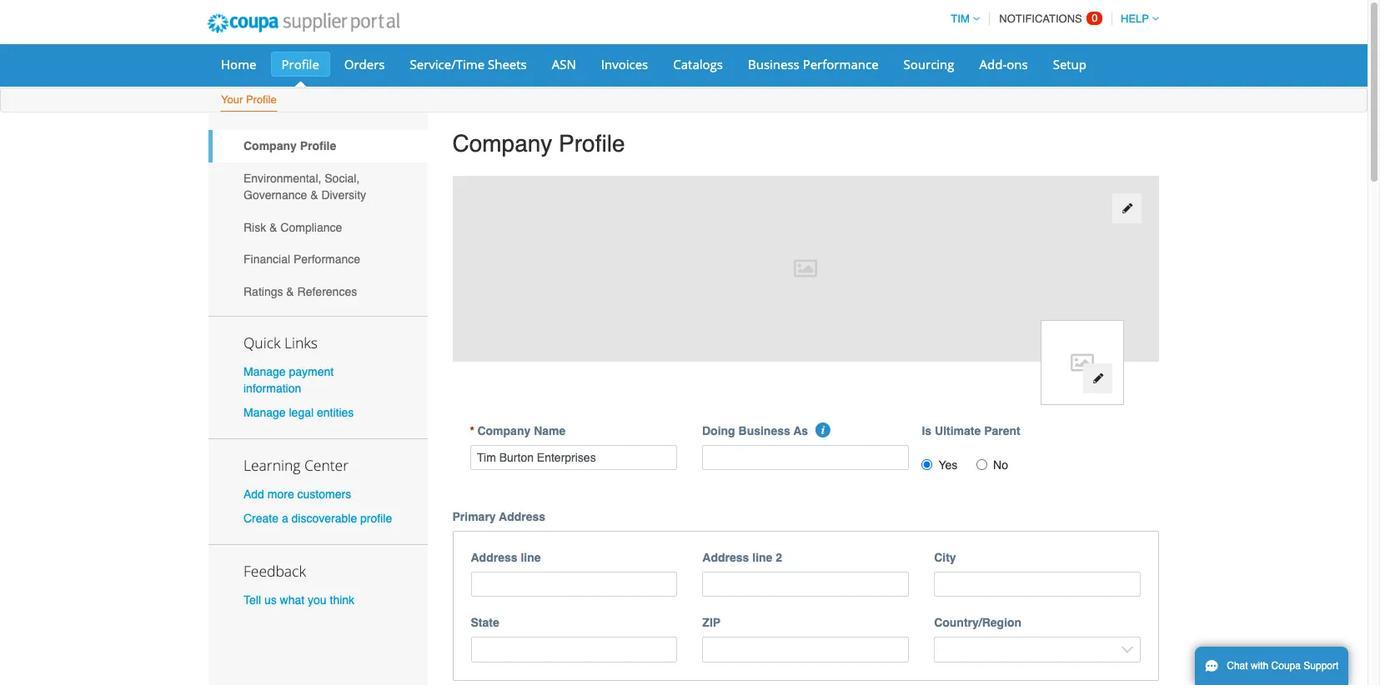Task type: describe. For each thing, give the bounding box(es) containing it.
orders
[[344, 56, 385, 73]]

& for references
[[286, 285, 294, 298]]

manage payment information link
[[243, 365, 334, 395]]

* company name
[[470, 424, 566, 437]]

create a discoverable profile
[[243, 512, 392, 526]]

help
[[1121, 13, 1149, 25]]

coupa supplier portal image
[[196, 3, 411, 44]]

financial
[[243, 253, 290, 266]]

add more customers
[[243, 488, 351, 501]]

chat with coupa support
[[1227, 660, 1339, 672]]

sourcing
[[904, 56, 954, 73]]

chat
[[1227, 660, 1248, 672]]

background image
[[452, 176, 1159, 362]]

address line 2
[[702, 551, 782, 564]]

home link
[[210, 52, 267, 77]]

line for address line 2
[[752, 551, 772, 564]]

tim link
[[943, 13, 980, 25]]

address for address line
[[471, 551, 517, 564]]

0 vertical spatial business
[[748, 56, 799, 73]]

yes
[[939, 458, 958, 472]]

add-ons link
[[969, 52, 1039, 77]]

manage for manage payment information
[[243, 365, 286, 378]]

setup
[[1053, 56, 1087, 73]]

navigation containing notifications 0
[[943, 3, 1159, 35]]

additional information image
[[816, 422, 831, 437]]

quick
[[243, 332, 281, 352]]

zip
[[702, 616, 721, 630]]

setup link
[[1042, 52, 1097, 77]]

financial performance
[[243, 253, 360, 266]]

your
[[221, 93, 243, 106]]

company up environmental,
[[243, 140, 297, 153]]

2
[[776, 551, 782, 564]]

name
[[534, 424, 566, 437]]

doing business as
[[702, 424, 808, 437]]

country/region
[[934, 616, 1022, 630]]

primary address
[[452, 510, 545, 523]]

city
[[934, 551, 956, 564]]

entities
[[317, 406, 354, 419]]

social,
[[325, 172, 360, 185]]

is
[[922, 424, 932, 437]]

ratings & references link
[[208, 276, 427, 308]]

service/time
[[410, 56, 485, 73]]

as
[[793, 424, 808, 437]]

tim
[[951, 13, 970, 25]]

ratings
[[243, 285, 283, 298]]

add
[[243, 488, 264, 501]]

address up address line
[[499, 510, 545, 523]]

*
[[470, 424, 474, 437]]

parent
[[984, 424, 1020, 437]]

invoices link
[[590, 52, 659, 77]]

legal
[[289, 406, 314, 419]]

service/time sheets
[[410, 56, 527, 73]]

line for address line
[[521, 551, 541, 564]]

think
[[330, 594, 354, 607]]

risk & compliance link
[[208, 211, 427, 243]]

orders link
[[333, 52, 396, 77]]

discoverable
[[292, 512, 357, 526]]

you
[[308, 594, 327, 607]]

Doing Business As text field
[[702, 445, 909, 470]]

Address line 2 text field
[[702, 572, 909, 597]]

company down sheets
[[452, 130, 552, 157]]

change image image for logo
[[1092, 373, 1104, 385]]

your profile
[[221, 93, 277, 106]]

address line
[[471, 551, 541, 564]]

learning
[[243, 455, 301, 475]]

is ultimate parent
[[922, 424, 1020, 437]]

0
[[1092, 12, 1098, 24]]

coupa
[[1271, 660, 1301, 672]]

1 vertical spatial business
[[738, 424, 790, 437]]

links
[[284, 332, 318, 352]]

tell
[[243, 594, 261, 607]]



Task type: locate. For each thing, give the bounding box(es) containing it.
ons
[[1007, 56, 1028, 73]]

manage inside manage payment information
[[243, 365, 286, 378]]

ratings & references
[[243, 285, 357, 298]]

feedback
[[243, 561, 306, 581]]

0 vertical spatial manage
[[243, 365, 286, 378]]

& inside the environmental, social, governance & diversity
[[310, 188, 318, 202]]

address down primary address
[[471, 551, 517, 564]]

performance for financial performance
[[293, 253, 360, 266]]

City text field
[[934, 572, 1141, 597]]

None radio
[[922, 459, 933, 470]]

service/time sheets link
[[399, 52, 538, 77]]

add-ons
[[979, 56, 1028, 73]]

create
[[243, 512, 279, 526]]

2 horizontal spatial &
[[310, 188, 318, 202]]

line left 2
[[752, 551, 772, 564]]

business performance link
[[737, 52, 889, 77]]

company profile down asn
[[452, 130, 625, 157]]

manage down information
[[243, 406, 286, 419]]

0 vertical spatial &
[[310, 188, 318, 202]]

risk & compliance
[[243, 221, 342, 234]]

compliance
[[280, 221, 342, 234]]

add more customers link
[[243, 488, 351, 501]]

& right risk
[[269, 221, 277, 234]]

0 horizontal spatial company profile
[[243, 140, 336, 153]]

manage legal entities link
[[243, 406, 354, 419]]

1 horizontal spatial line
[[752, 551, 772, 564]]

performance inside 'business performance' link
[[803, 56, 879, 73]]

support
[[1304, 660, 1339, 672]]

logo image
[[1041, 320, 1124, 405]]

performance
[[803, 56, 879, 73], [293, 253, 360, 266]]

company profile link
[[208, 130, 427, 162]]

performance for business performance
[[803, 56, 879, 73]]

change image image for the background image
[[1121, 203, 1133, 215]]

doing
[[702, 424, 735, 437]]

profile
[[360, 512, 392, 526]]

add-
[[979, 56, 1007, 73]]

quick links
[[243, 332, 318, 352]]

1 vertical spatial manage
[[243, 406, 286, 419]]

1 horizontal spatial &
[[286, 285, 294, 298]]

Address line text field
[[471, 572, 677, 597]]

notifications
[[999, 13, 1082, 25]]

sheets
[[488, 56, 527, 73]]

us
[[264, 594, 277, 607]]

0 horizontal spatial line
[[521, 551, 541, 564]]

1 line from the left
[[521, 551, 541, 564]]

more
[[268, 488, 294, 501]]

& for compliance
[[269, 221, 277, 234]]

asn link
[[541, 52, 587, 77]]

2 line from the left
[[752, 551, 772, 564]]

ZIP text field
[[702, 637, 909, 663]]

profile link
[[271, 52, 330, 77]]

company profile up environmental,
[[243, 140, 336, 153]]

financial performance link
[[208, 243, 427, 276]]

sourcing link
[[893, 52, 965, 77]]

1 manage from the top
[[243, 365, 286, 378]]

tell us what you think button
[[243, 592, 354, 609]]

company profile
[[452, 130, 625, 157], [243, 140, 336, 153]]

payment
[[289, 365, 334, 378]]

governance
[[243, 188, 307, 202]]

&
[[310, 188, 318, 202], [269, 221, 277, 234], [286, 285, 294, 298]]

business
[[748, 56, 799, 73], [738, 424, 790, 437]]

information
[[243, 382, 301, 395]]

address left 2
[[702, 551, 749, 564]]

what
[[280, 594, 304, 607]]

1 vertical spatial &
[[269, 221, 277, 234]]

State text field
[[471, 637, 677, 663]]

0 vertical spatial change image image
[[1121, 203, 1133, 215]]

& right ratings
[[286, 285, 294, 298]]

invoices
[[601, 56, 648, 73]]

center
[[304, 455, 349, 475]]

tell us what you think
[[243, 594, 354, 607]]

address for address line 2
[[702, 551, 749, 564]]

performance inside financial performance link
[[293, 253, 360, 266]]

business left as
[[738, 424, 790, 437]]

company right *
[[477, 424, 531, 437]]

manage legal entities
[[243, 406, 354, 419]]

1 horizontal spatial company profile
[[452, 130, 625, 157]]

0 horizontal spatial &
[[269, 221, 277, 234]]

notifications 0
[[999, 12, 1098, 25]]

manage up information
[[243, 365, 286, 378]]

None text field
[[470, 445, 677, 470]]

catalogs link
[[662, 52, 734, 77]]

environmental, social, governance & diversity
[[243, 172, 366, 202]]

state
[[471, 616, 499, 630]]

2 vertical spatial &
[[286, 285, 294, 298]]

1 horizontal spatial change image image
[[1121, 203, 1133, 215]]

0 horizontal spatial change image image
[[1092, 373, 1104, 385]]

learning center
[[243, 455, 349, 475]]

line
[[521, 551, 541, 564], [752, 551, 772, 564]]

ultimate
[[935, 424, 981, 437]]

customers
[[297, 488, 351, 501]]

chat with coupa support button
[[1195, 647, 1349, 685]]

home
[[221, 56, 256, 73]]

create a discoverable profile link
[[243, 512, 392, 526]]

None radio
[[977, 459, 987, 470]]

0 horizontal spatial performance
[[293, 253, 360, 266]]

line up the address line text field at the left of the page
[[521, 551, 541, 564]]

0 vertical spatial performance
[[803, 56, 879, 73]]

environmental, social, governance & diversity link
[[208, 162, 427, 211]]

2 manage from the top
[[243, 406, 286, 419]]

risk
[[243, 221, 266, 234]]

environmental,
[[243, 172, 321, 185]]

with
[[1251, 660, 1269, 672]]

navigation
[[943, 3, 1159, 35]]

asn
[[552, 56, 576, 73]]

references
[[297, 285, 357, 298]]

business right catalogs link
[[748, 56, 799, 73]]

address
[[499, 510, 545, 523], [471, 551, 517, 564], [702, 551, 749, 564]]

company
[[452, 130, 552, 157], [243, 140, 297, 153], [477, 424, 531, 437]]

1 vertical spatial performance
[[293, 253, 360, 266]]

1 vertical spatial change image image
[[1092, 373, 1104, 385]]

manage payment information
[[243, 365, 334, 395]]

& left diversity
[[310, 188, 318, 202]]

help link
[[1113, 13, 1159, 25]]

manage for manage legal entities
[[243, 406, 286, 419]]

diversity
[[321, 188, 366, 202]]

no
[[993, 458, 1008, 472]]

a
[[282, 512, 288, 526]]

business performance
[[748, 56, 879, 73]]

1 horizontal spatial performance
[[803, 56, 879, 73]]

change image image
[[1121, 203, 1133, 215], [1092, 373, 1104, 385]]



Task type: vqa. For each thing, say whether or not it's contained in the screenshot.
Feedback
yes



